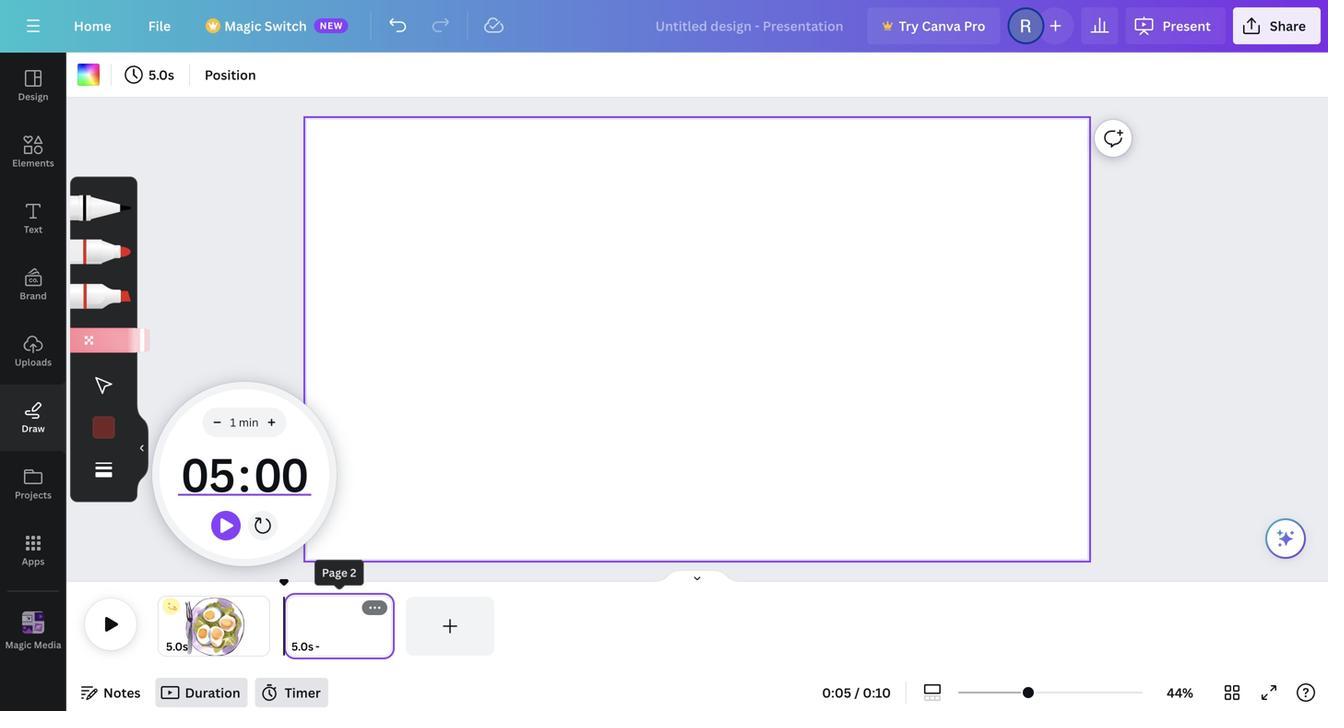 Task type: locate. For each thing, give the bounding box(es) containing it.
notes button
[[74, 678, 148, 708]]

5.0s
[[149, 66, 174, 84], [166, 639, 188, 654], [292, 639, 314, 654]]

text button
[[0, 185, 66, 252]]

#e7191f image
[[93, 417, 115, 439]]

apps button
[[0, 518, 66, 584]]

magic
[[224, 17, 262, 35], [5, 639, 32, 651]]

trimming, end edge slider left page title "text field" at the left of page
[[257, 597, 269, 656]]

/
[[855, 684, 860, 702]]

magic left switch
[[224, 17, 262, 35]]

brand
[[20, 290, 47, 302]]

0 horizontal spatial magic
[[5, 639, 32, 651]]

#e7191f image
[[93, 417, 115, 439]]

2 trimming, start edge slider from the left
[[284, 597, 301, 656]]

trimming, end edge slider
[[257, 597, 269, 656], [378, 597, 395, 656]]

1 min
[[230, 415, 259, 430]]

0 horizontal spatial trimming, end edge slider
[[257, 597, 269, 656]]

trimming, start edge slider up duration button
[[159, 597, 172, 656]]

position button
[[197, 60, 264, 90]]

0 vertical spatial magic
[[224, 17, 262, 35]]

canva
[[922, 17, 961, 35]]

present button
[[1126, 7, 1226, 44]]

side panel tab list
[[0, 53, 66, 665]]

0:05
[[822, 684, 852, 702]]

apps
[[22, 555, 45, 568]]

magic left media
[[5, 639, 32, 651]]

1 trimming, start edge slider from the left
[[159, 597, 172, 656]]

timer
[[178, 437, 311, 511]]

share
[[1270, 17, 1307, 35]]

magic inside button
[[5, 639, 32, 651]]

switch
[[265, 17, 307, 35]]

text
[[24, 223, 43, 236]]

0 horizontal spatial trimming, start edge slider
[[159, 597, 172, 656]]

1 vertical spatial magic
[[5, 639, 32, 651]]

duration button
[[155, 678, 248, 708]]

main menu bar
[[0, 0, 1329, 53]]

0:05 / 0:10
[[822, 684, 891, 702]]

5.0s up duration button
[[166, 639, 188, 654]]

1 horizontal spatial trimming, end edge slider
[[378, 597, 395, 656]]

magic inside main 'menu bar'
[[224, 17, 262, 35]]

5.0s for 5.0s "button" left of page title "text field" at the left of page
[[292, 639, 314, 654]]

1 horizontal spatial trimming, start edge slider
[[284, 597, 301, 656]]

5.0s down file
[[149, 66, 174, 84]]

1 horizontal spatial magic
[[224, 17, 262, 35]]

design
[[18, 90, 48, 103]]

magic for magic media
[[5, 639, 32, 651]]

5.0s button up duration button
[[166, 638, 188, 656]]

0:10
[[863, 684, 891, 702]]

5.0s button
[[119, 60, 182, 90], [166, 638, 188, 656], [292, 638, 314, 656]]

hide pages image
[[653, 569, 742, 584]]

file button
[[134, 7, 186, 44]]

projects
[[15, 489, 52, 501]]

home
[[74, 17, 111, 35]]

trimming, start edge slider left page title "text field" at the left of page
[[284, 597, 301, 656]]

hide image
[[137, 404, 149, 493]]

try canva pro button
[[868, 7, 1001, 44]]

file
[[148, 17, 171, 35]]

5.0s left page title "text field" at the left of page
[[292, 639, 314, 654]]

05
[[181, 443, 234, 506]]

duration
[[185, 684, 241, 702]]

5.0s for 5.0s "button" over duration button
[[166, 639, 188, 654]]

00 button
[[251, 437, 311, 511]]

notes
[[103, 684, 141, 702]]

page 2
[[322, 565, 357, 580]]

draw
[[22, 423, 45, 435]]

trimming, end edge slider right page title "text field" at the left of page
[[378, 597, 395, 656]]

trimming, start edge slider
[[159, 597, 172, 656], [284, 597, 301, 656]]

5.0s inside "button"
[[149, 66, 174, 84]]



Task type: vqa. For each thing, say whether or not it's contained in the screenshot.
Apps button
yes



Task type: describe. For each thing, give the bounding box(es) containing it.
try canva pro
[[899, 17, 986, 35]]

44%
[[1167, 684, 1194, 702]]

timer button
[[255, 678, 328, 708]]

Design title text field
[[641, 7, 861, 44]]

5.0s button down file
[[119, 60, 182, 90]]

canva assistant image
[[1275, 528, 1297, 550]]

magic media
[[5, 639, 61, 651]]

05 : 00
[[181, 443, 307, 506]]

timer containing 05
[[178, 437, 311, 511]]

trimming, start edge slider for 1st trimming, end edge slider from the right
[[284, 597, 301, 656]]

media
[[34, 639, 61, 651]]

:
[[238, 443, 251, 506]]

magic media button
[[0, 599, 66, 665]]

draw button
[[0, 385, 66, 451]]

trimming, start edge slider for second trimming, end edge slider from right
[[159, 597, 172, 656]]

design button
[[0, 53, 66, 119]]

5.0s button left page title "text field" at the left of page
[[292, 638, 314, 656]]

44% button
[[1151, 678, 1211, 708]]

timer
[[285, 684, 321, 702]]

projects button
[[0, 451, 66, 518]]

uploads button
[[0, 318, 66, 385]]

magic switch
[[224, 17, 307, 35]]

brand button
[[0, 252, 66, 318]]

elements button
[[0, 119, 66, 185]]

pro
[[964, 17, 986, 35]]

05 button
[[178, 437, 238, 511]]

2
[[350, 565, 357, 580]]

new
[[320, 19, 343, 32]]

1
[[230, 415, 236, 430]]

page
[[322, 565, 348, 580]]

2 trimming, end edge slider from the left
[[378, 597, 395, 656]]

magic for magic switch
[[224, 17, 262, 35]]

#ffffff image
[[78, 64, 100, 86]]

elements
[[12, 157, 54, 169]]

uploads
[[15, 356, 52, 369]]

position
[[205, 66, 256, 84]]

Page title text field
[[322, 638, 329, 656]]

share button
[[1234, 7, 1321, 44]]

1 trimming, end edge slider from the left
[[257, 597, 269, 656]]

present
[[1163, 17, 1211, 35]]

home link
[[59, 7, 126, 44]]

try
[[899, 17, 919, 35]]

min
[[239, 415, 259, 430]]

00
[[254, 443, 307, 506]]



